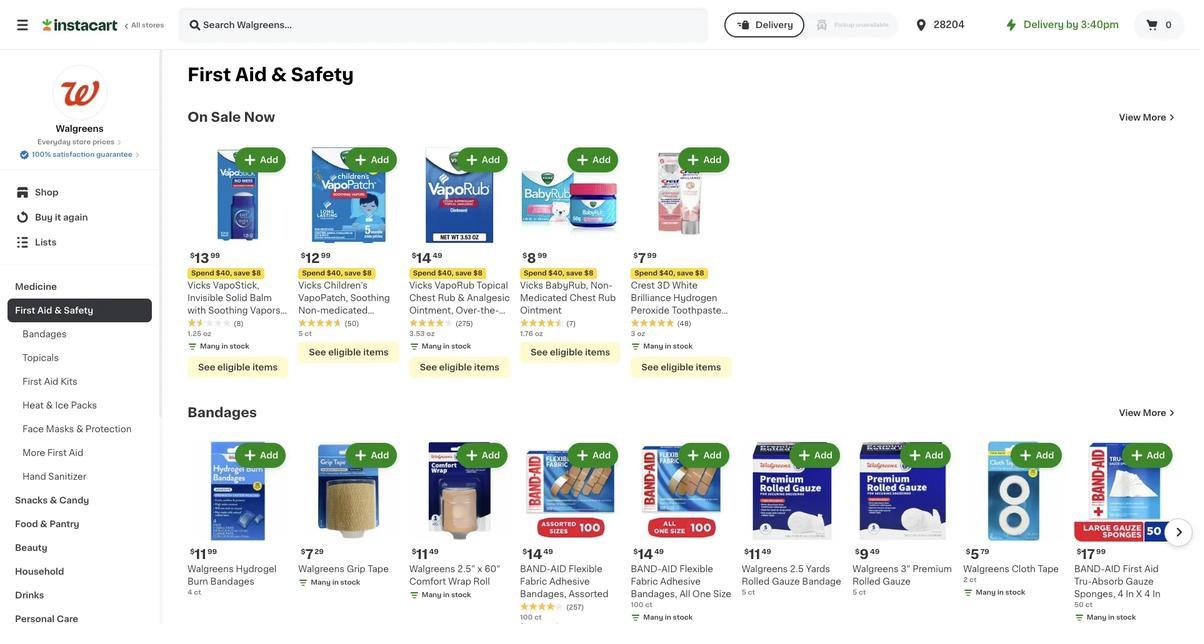 Task type: locate. For each thing, give the bounding box(es) containing it.
crest
[[631, 282, 655, 290]]

49 right the 9
[[870, 549, 880, 556]]

5 save from the left
[[455, 270, 472, 277]]

items for 12
[[363, 348, 389, 357]]

product group containing 5
[[964, 441, 1065, 601]]

ct inside band-aid flexible fabric adhesive bandages, all one size 100 ct
[[645, 602, 653, 609]]

spend for 8
[[524, 270, 547, 277]]

satisfaction
[[53, 151, 95, 158]]

5 spend from the left
[[413, 270, 436, 277]]

1.25
[[188, 331, 202, 338]]

$ 5 79
[[966, 548, 990, 561]]

1 view more from the top
[[1120, 113, 1167, 122]]

0 horizontal spatial vapors,
[[250, 307, 283, 315]]

&
[[271, 66, 287, 84], [458, 294, 465, 303], [54, 306, 62, 315], [46, 401, 53, 410], [76, 425, 83, 434], [50, 496, 57, 505], [40, 520, 47, 529]]

1 rolled from the left
[[853, 577, 881, 586]]

spend up crest
[[635, 270, 658, 277]]

save up babyrub,
[[566, 270, 583, 277]]

2 horizontal spatial gauze
[[1126, 577, 1154, 586]]

1 vertical spatial all
[[680, 590, 690, 599]]

1 vertical spatial item carousel region
[[170, 436, 1193, 625]]

0 horizontal spatial soothing
[[208, 307, 248, 315]]

0 horizontal spatial safety
[[64, 306, 93, 315]]

99 right 8
[[538, 253, 547, 260]]

3 save from the left
[[566, 270, 583, 277]]

drinks
[[15, 591, 44, 600]]

spend $40, save $8
[[191, 270, 261, 277], [302, 270, 372, 277], [524, 270, 594, 277], [635, 270, 704, 277], [413, 270, 483, 277]]

$ inside the $ 5 79
[[966, 549, 971, 556]]

1 vertical spatial 7
[[306, 548, 313, 561]]

face masks & protection
[[23, 425, 132, 434]]

2 horizontal spatial band-
[[1075, 565, 1105, 574]]

bandages
[[23, 330, 67, 339], [188, 407, 257, 420], [210, 577, 254, 586]]

1 flexible from the left
[[569, 565, 603, 574]]

flexible inside band-aid flexible fabric adhesive bandages, all one size 100 ct
[[680, 565, 713, 574]]

3 $8 from the left
[[584, 270, 594, 277]]

ice
[[55, 401, 69, 410]]

14 up ointment,
[[416, 252, 432, 265]]

3.53
[[409, 331, 425, 338]]

vicks inside vicks vaporub topical chest rub & analgesic ointment, over-the- counter medicine
[[409, 282, 433, 290]]

2 save from the left
[[345, 270, 361, 277]]

0 horizontal spatial flexible
[[569, 565, 603, 574]]

3 $40, from the left
[[549, 270, 565, 277]]

1 rub from the left
[[598, 294, 616, 303]]

1 horizontal spatial tape
[[1038, 565, 1059, 574]]

0 vertical spatial with
[[188, 307, 206, 315]]

0 vertical spatial 7
[[638, 252, 646, 265]]

4 down burn
[[188, 589, 192, 596]]

0 horizontal spatial 100
[[520, 614, 533, 621]]

spend up vaporub
[[413, 270, 436, 277]]

walgreens for walgreens
[[56, 124, 104, 133]]

vicks up ointment
[[520, 282, 543, 290]]

item carousel region containing 11
[[170, 436, 1193, 625]]

beauty
[[15, 544, 47, 553]]

first up hand sanitizer
[[47, 449, 67, 458]]

7 for walgreens
[[306, 548, 313, 561]]

49 inside $ 9 49
[[870, 549, 880, 556]]

$8 up babyrub,
[[584, 270, 594, 277]]

$ 11 49 up comfort
[[412, 548, 439, 561]]

99 right 17
[[1097, 549, 1106, 556]]

masks
[[46, 425, 74, 434]]

0 vertical spatial medicated
[[520, 294, 568, 303]]

5 $40, from the left
[[438, 270, 454, 277]]

2 spend $40, save $8 from the left
[[302, 270, 372, 277]]

0 vertical spatial bandages
[[23, 330, 67, 339]]

5 down $ 9 49
[[853, 589, 857, 596]]

5 spend $40, save $8 from the left
[[413, 270, 483, 277]]

vapors,
[[250, 307, 283, 315], [298, 319, 331, 328]]

many in stock
[[200, 343, 249, 350], [644, 343, 693, 350], [422, 343, 471, 350], [311, 579, 360, 586], [976, 589, 1025, 596], [422, 592, 471, 599], [644, 614, 693, 621], [1087, 614, 1136, 621]]

drinks link
[[8, 584, 152, 608]]

many
[[200, 343, 220, 350], [644, 343, 663, 350], [422, 343, 442, 350], [311, 579, 331, 586], [976, 589, 996, 596], [422, 592, 442, 599], [644, 614, 663, 621], [1087, 614, 1107, 621]]

2 rub from the left
[[438, 294, 456, 303]]

one
[[693, 590, 711, 599]]

$ 14 49 for spend
[[412, 252, 442, 265]]

rub left brilliance
[[598, 294, 616, 303]]

first aid & safety
[[188, 66, 354, 84], [15, 306, 93, 315]]

3 11 from the left
[[749, 548, 761, 561]]

(275)
[[456, 321, 473, 328]]

0 horizontal spatial $ 11 49
[[412, 548, 439, 561]]

2 chest from the left
[[409, 294, 436, 303]]

4 vicks from the left
[[409, 282, 433, 290]]

0 vertical spatial bandages link
[[8, 323, 152, 346]]

& up now
[[271, 66, 287, 84]]

first inside first aid & safety link
[[15, 306, 35, 315]]

0 horizontal spatial tape
[[368, 565, 389, 574]]

1 band- from the left
[[520, 565, 551, 574]]

1 horizontal spatial band-
[[631, 565, 662, 574]]

on sale now
[[188, 111, 275, 124]]

oz right 1.76
[[535, 331, 543, 338]]

$8 for 8
[[584, 270, 594, 277]]

1 horizontal spatial bandages link
[[188, 406, 257, 421]]

3 oz from the left
[[637, 331, 645, 338]]

1.76 oz
[[520, 331, 543, 338]]

11 for walgreens 2.5 yards rolled gauze bandage
[[749, 548, 761, 561]]

0 vertical spatial item carousel region
[[170, 140, 1175, 386]]

2 rolled from the left
[[742, 577, 770, 586]]

balm
[[250, 294, 272, 303]]

1 vertical spatial medicine
[[447, 319, 488, 328]]

1 horizontal spatial safety
[[291, 66, 354, 84]]

sale
[[211, 111, 241, 124]]

1 vertical spatial view more
[[1120, 409, 1167, 418]]

2 horizontal spatial 11
[[749, 548, 761, 561]]

$8 up children's
[[363, 270, 372, 277]]

2 horizontal spatial non-
[[591, 282, 613, 290]]

1 horizontal spatial adhesive
[[660, 577, 701, 586]]

patch
[[329, 332, 355, 340]]

1 vicks from the left
[[188, 282, 211, 290]]

all inside band-aid flexible fabric adhesive bandages, all one size 100 ct
[[680, 590, 690, 599]]

99 right 13
[[210, 253, 220, 260]]

1 bandages, from the left
[[520, 590, 567, 599]]

0 vertical spatial non-
[[591, 282, 613, 290]]

0 horizontal spatial delivery
[[756, 21, 793, 29]]

stock
[[230, 343, 249, 350], [673, 343, 693, 350], [451, 343, 471, 350], [340, 579, 360, 586], [1006, 589, 1025, 596], [451, 592, 471, 599], [673, 614, 693, 621], [1117, 614, 1136, 621]]

see eligible items button down the (48)
[[631, 357, 732, 378]]

medicine inside vicks vaporub topical chest rub & analgesic ointment, over-the- counter medicine
[[447, 319, 488, 328]]

99 for 7
[[647, 253, 657, 260]]

eligible down patch
[[328, 348, 361, 357]]

see eligible items button for 7
[[631, 357, 732, 378]]

100 inside band-aid flexible fabric adhesive bandages, all one size 100 ct
[[631, 602, 644, 609]]

0 horizontal spatial non-
[[188, 319, 210, 328]]

sponges,
[[1075, 590, 1116, 599]]

0 horizontal spatial gauze
[[772, 577, 800, 586]]

0 horizontal spatial rub
[[438, 294, 456, 303]]

item carousel region for bandages
[[170, 436, 1193, 625]]

see eligible items button
[[298, 342, 399, 363], [520, 342, 621, 363], [188, 357, 288, 378], [631, 357, 732, 378], [409, 357, 510, 378]]

1 horizontal spatial rolled
[[853, 577, 881, 586]]

1 spend from the left
[[191, 270, 214, 277]]

99 inside $ 13 99
[[210, 253, 220, 260]]

0 horizontal spatial bandages link
[[8, 323, 152, 346]]

see eligible items button for 13
[[188, 357, 288, 378]]

soothing down 'solid'
[[208, 307, 248, 315]]

bandages, inside 'band-aid flexible fabric adhesive bandages, assorted'
[[520, 590, 567, 599]]

non- inside vicks children's vapopatch, soothing non-medicated vapors, mess-free aroma patch
[[298, 307, 320, 315]]

0 horizontal spatial medicated
[[210, 319, 257, 328]]

99 inside $ 8 99
[[538, 253, 547, 260]]

99 for 8
[[538, 253, 547, 260]]

delivery
[[1024, 20, 1064, 29], [756, 21, 793, 29]]

2 flexible from the left
[[680, 565, 713, 574]]

see eligible items down (8)
[[198, 363, 278, 372]]

medicated inside vicks babyrub, non- medicated chest rub ointment
[[520, 294, 568, 303]]

0 horizontal spatial 11
[[195, 548, 206, 561]]

$8 up white
[[695, 270, 704, 277]]

grip
[[347, 565, 366, 574]]

1 horizontal spatial aid
[[662, 565, 677, 574]]

$ inside $ 12 99
[[301, 253, 306, 260]]

0 vertical spatial 100
[[631, 602, 644, 609]]

0 horizontal spatial with
[[188, 307, 206, 315]]

0 vertical spatial all
[[131, 22, 140, 29]]

0 horizontal spatial rolled
[[742, 577, 770, 586]]

1 11 from the left
[[195, 548, 206, 561]]

all left stores
[[131, 22, 140, 29]]

1 horizontal spatial medicated
[[520, 294, 568, 303]]

all stores link
[[43, 8, 165, 43]]

99 for 12
[[321, 253, 331, 260]]

oz for 13
[[203, 331, 211, 338]]

see eligible items
[[309, 348, 389, 357], [531, 348, 610, 357], [198, 363, 278, 372], [642, 363, 721, 372], [420, 363, 500, 372]]

see eligible items for 8
[[531, 348, 610, 357]]

rub inside vicks babyrub, non- medicated chest rub ointment
[[598, 294, 616, 303]]

1 horizontal spatial soothing
[[350, 294, 390, 303]]

1 in from the left
[[1126, 590, 1134, 599]]

rub down vaporub
[[438, 294, 456, 303]]

(48)
[[677, 321, 692, 328]]

stores
[[142, 22, 164, 29]]

2.5
[[790, 565, 804, 574]]

0 horizontal spatial 14
[[416, 252, 432, 265]]

aid
[[551, 565, 567, 574], [662, 565, 677, 574], [1105, 565, 1121, 574]]

1 horizontal spatial rub
[[598, 294, 616, 303]]

everyday store prices
[[37, 139, 115, 146]]

product group
[[188, 145, 288, 378], [298, 145, 399, 363], [409, 145, 510, 378], [520, 145, 621, 363], [631, 145, 732, 378], [188, 441, 288, 598], [298, 441, 399, 591], [409, 441, 510, 603], [520, 441, 621, 625], [631, 441, 732, 625], [742, 441, 843, 598], [853, 441, 954, 598], [964, 441, 1065, 601], [1075, 441, 1175, 625]]

11 for walgreens hydrogel burn bandages
[[195, 548, 206, 561]]

eligible down the (275)
[[439, 363, 472, 372]]

1 horizontal spatial fabric
[[631, 577, 658, 586]]

$ 14 49 for band-
[[523, 548, 553, 561]]

save for 12
[[345, 270, 361, 277]]

see down 3.53 oz
[[420, 363, 437, 372]]

$40, for 13
[[216, 270, 232, 277]]

save for 8
[[566, 270, 583, 277]]

3 oz
[[631, 331, 645, 338]]

spend $40, save $8 up vapostick,
[[191, 270, 261, 277]]

1 horizontal spatial first aid & safety
[[188, 66, 354, 84]]

buy it again link
[[8, 205, 152, 230]]

fabric
[[520, 577, 547, 586], [631, 577, 658, 586]]

walgreens down $ 7 29
[[298, 565, 345, 574]]

bandages,
[[520, 590, 567, 599], [631, 590, 677, 599]]

analgesic
[[467, 294, 510, 303]]

0 horizontal spatial aid
[[551, 565, 567, 574]]

rolled inside walgreens 3" premium rolled gauze 5 ct
[[853, 577, 881, 586]]

save up vaporub
[[455, 270, 472, 277]]

many in stock down (8)
[[200, 343, 249, 350]]

1 vertical spatial non-
[[298, 307, 320, 315]]

4 down absorb
[[1118, 590, 1124, 599]]

None search field
[[179, 8, 708, 43]]

eligible down the (48)
[[661, 363, 694, 372]]

stock down grip
[[340, 579, 360, 586]]

7 left 29
[[306, 548, 313, 561]]

household
[[15, 568, 64, 576]]

100 down 'band-aid flexible fabric adhesive bandages, assorted'
[[520, 614, 533, 621]]

0 horizontal spatial all
[[131, 22, 140, 29]]

walgreens for walgreens cloth tape 2 ct
[[964, 565, 1010, 574]]

0 horizontal spatial fabric
[[520, 577, 547, 586]]

0 horizontal spatial bandages,
[[520, 590, 567, 599]]

$ 11 49 up walgreens 2.5 yards rolled gauze bandage 5 ct
[[744, 548, 771, 561]]

2 vertical spatial non-
[[188, 319, 210, 328]]

band- inside 'band-aid flexible fabric adhesive bandages, assorted'
[[520, 565, 551, 574]]

view more for 14
[[1120, 409, 1167, 418]]

1 $ 11 49 from the left
[[412, 548, 439, 561]]

0 horizontal spatial 4
[[188, 589, 192, 596]]

$40, up babyrub,
[[549, 270, 565, 277]]

$8 for 12
[[363, 270, 372, 277]]

vicks for 13
[[188, 282, 211, 290]]

Search field
[[180, 9, 707, 41]]

rolled inside walgreens 2.5 yards rolled gauze bandage 5 ct
[[742, 577, 770, 586]]

4 right the x
[[1145, 590, 1151, 599]]

2 aid from the left
[[662, 565, 677, 574]]

first up on
[[188, 66, 231, 84]]

walgreens inside walgreens hydrogel burn bandages 4 ct
[[188, 565, 234, 574]]

oz right 1.25
[[203, 331, 211, 338]]

on
[[188, 111, 208, 124]]

oz for 7
[[637, 331, 645, 338]]

1 horizontal spatial flexible
[[680, 565, 713, 574]]

chest inside vicks vaporub topical chest rub & analgesic ointment, over-the- counter medicine
[[409, 294, 436, 303]]

tape right grip
[[368, 565, 389, 574]]

vicks vapostick, invisible solid balm with soothing vapors, non-medicated
[[188, 282, 283, 328]]

0 horizontal spatial $ 14 49
[[412, 252, 442, 265]]

assorted
[[569, 590, 609, 599]]

tape for walgreens grip tape
[[368, 565, 389, 574]]

snacks & candy link
[[8, 489, 152, 513]]

gauze for 9
[[883, 577, 911, 586]]

2 adhesive from the left
[[660, 577, 701, 586]]

1 horizontal spatial bandages,
[[631, 590, 677, 599]]

vicks for 12
[[298, 282, 322, 290]]

1 horizontal spatial $ 14 49
[[523, 548, 553, 561]]

4 spend $40, save $8 from the left
[[635, 270, 704, 277]]

see eligible items down the (275)
[[420, 363, 500, 372]]

see eligible items button for 8
[[520, 342, 621, 363]]

vaporub
[[435, 282, 475, 290]]

view more link for 14
[[1120, 407, 1175, 420]]

1 item carousel region from the top
[[170, 140, 1175, 386]]

2 oz from the left
[[535, 331, 543, 338]]

99 inside $ 7 99
[[647, 253, 657, 260]]

band- for 17
[[1075, 565, 1105, 574]]

1 chest from the left
[[570, 294, 596, 303]]

save for 14
[[455, 270, 472, 277]]

walgreens inside walgreens cloth tape 2 ct
[[964, 565, 1010, 574]]

spend $40, save $8 for 8
[[524, 270, 594, 277]]

2 band- from the left
[[631, 565, 662, 574]]

non- inside vicks babyrub, non- medicated chest rub ointment
[[591, 282, 613, 290]]

walgreens up comfort
[[409, 565, 455, 574]]

2 11 from the left
[[416, 548, 428, 561]]

spend $40, save $8 for 12
[[302, 270, 372, 277]]

all stores
[[131, 22, 164, 29]]

aid inside band-aid flexible fabric adhesive bandages, all one size 100 ct
[[662, 565, 677, 574]]

12
[[306, 252, 320, 265]]

2 horizontal spatial aid
[[1105, 565, 1121, 574]]

band- for 14
[[631, 565, 662, 574]]

save up vapostick,
[[234, 270, 250, 277]]

1 view from the top
[[1120, 113, 1141, 122]]

3"
[[901, 565, 911, 574]]

first up heat at bottom left
[[23, 378, 42, 386]]

medicated up ointment
[[520, 294, 568, 303]]

flexible inside 'band-aid flexible fabric adhesive bandages, assorted'
[[569, 565, 603, 574]]

instacart logo image
[[43, 18, 118, 33]]

1 vertical spatial first aid & safety
[[15, 306, 93, 315]]

$ 14 49 up 'band-aid flexible fabric adhesive bandages, assorted'
[[523, 548, 553, 561]]

eligible for 12
[[328, 348, 361, 357]]

14
[[416, 252, 432, 265], [527, 548, 542, 561], [638, 548, 653, 561]]

$ 12 99
[[301, 252, 331, 265]]

1 oz from the left
[[203, 331, 211, 338]]

2 spend from the left
[[302, 270, 325, 277]]

99 inside $ 11 99
[[207, 549, 217, 556]]

bandages, inside band-aid flexible fabric adhesive bandages, all one size 100 ct
[[631, 590, 677, 599]]

0 vertical spatial view
[[1120, 113, 1141, 122]]

1 vertical spatial soothing
[[208, 307, 248, 315]]

save
[[234, 270, 250, 277], [345, 270, 361, 277], [566, 270, 583, 277], [677, 270, 694, 277], [455, 270, 472, 277]]

delivery by 3:40pm
[[1024, 20, 1119, 29]]

see for 12
[[309, 348, 326, 357]]

1 horizontal spatial in
[[1153, 590, 1161, 599]]

topical
[[477, 282, 508, 290]]

1 horizontal spatial 100
[[631, 602, 644, 609]]

item carousel region
[[170, 140, 1175, 386], [170, 436, 1193, 625]]

shop link
[[8, 180, 152, 205]]

care
[[57, 615, 78, 624]]

spend down 12
[[302, 270, 325, 277]]

& down vaporub
[[458, 294, 465, 303]]

0 horizontal spatial chest
[[409, 294, 436, 303]]

medicated down 'solid'
[[210, 319, 257, 328]]

4 inside walgreens hydrogel burn bandages 4 ct
[[188, 589, 192, 596]]

spend $40, save $8 up vaporub
[[413, 270, 483, 277]]

50
[[1075, 602, 1084, 609]]

items for 13
[[253, 363, 278, 372]]

see for 14
[[420, 363, 437, 372]]

gauze inside walgreens 2.5 yards rolled gauze bandage 5 ct
[[772, 577, 800, 586]]

2 view more link from the top
[[1120, 407, 1175, 420]]

1 aid from the left
[[551, 565, 567, 574]]

0 vertical spatial more
[[1143, 113, 1167, 122]]

2 $ 11 49 from the left
[[744, 548, 771, 561]]

walgreens inside walgreens 3" premium rolled gauze 5 ct
[[853, 565, 899, 574]]

1 view more link from the top
[[1120, 111, 1175, 124]]

soothing inside vicks vapostick, invisible solid balm with soothing vapors, non-medicated
[[208, 307, 248, 315]]

49 for walgreens 3" premium rolled gauze
[[870, 549, 880, 556]]

60"
[[485, 565, 501, 574]]

0 vertical spatial first aid & safety
[[188, 66, 354, 84]]

product group containing 13
[[188, 145, 288, 378]]

non- inside vicks vapostick, invisible solid balm with soothing vapors, non-medicated
[[188, 319, 210, 328]]

$ 9 49
[[855, 548, 880, 561]]

99 right 12
[[321, 253, 331, 260]]

see eligible items button for 14
[[409, 357, 510, 378]]

2 bandages, from the left
[[631, 590, 677, 599]]

$8 for 7
[[695, 270, 704, 277]]

vicks inside vicks children's vapopatch, soothing non-medicated vapors, mess-free aroma patch
[[298, 282, 322, 290]]

49 up vaporub
[[433, 253, 442, 260]]

cloth
[[1012, 565, 1036, 574]]

snacks & candy
[[15, 496, 89, 505]]

walgreens inside walgreens 2.5 yards rolled gauze bandage 5 ct
[[742, 565, 788, 574]]

see down 1.76 oz
[[531, 348, 548, 357]]

delivery inside button
[[756, 21, 793, 29]]

first inside the band-aid first aid tru-absorb gauze sponges, 4 in x 4 in 50 ct
[[1123, 565, 1143, 574]]

0 vertical spatial soothing
[[350, 294, 390, 303]]

0 horizontal spatial medicine
[[15, 283, 57, 291]]

band- inside the band-aid first aid tru-absorb gauze sponges, 4 in x 4 in 50 ct
[[1075, 565, 1105, 574]]

1 save from the left
[[234, 270, 250, 277]]

1 horizontal spatial 14
[[527, 548, 542, 561]]

vapors, inside vicks vapostick, invisible solid balm with soothing vapors, non-medicated
[[250, 307, 283, 315]]

& inside vicks vaporub topical chest rub & analgesic ointment, over-the- counter medicine
[[458, 294, 465, 303]]

spend down 13
[[191, 270, 214, 277]]

first aid & safety down medicine link
[[15, 306, 93, 315]]

see eligible items button down (7)
[[520, 342, 621, 363]]

49 up 'band-aid flexible fabric adhesive bandages, assorted'
[[544, 549, 553, 556]]

see for 13
[[198, 363, 215, 372]]

2 horizontal spatial 14
[[638, 548, 653, 561]]

1 horizontal spatial medicine
[[447, 319, 488, 328]]

1 horizontal spatial chest
[[570, 294, 596, 303]]

product group containing 9
[[853, 441, 954, 598]]

hand
[[23, 473, 46, 481]]

stock down the (275)
[[451, 343, 471, 350]]

4 oz from the left
[[427, 331, 435, 338]]

aid
[[235, 66, 267, 84], [37, 306, 52, 315], [44, 378, 58, 386], [69, 449, 83, 458], [1145, 565, 1159, 574]]

5
[[298, 331, 303, 338], [971, 548, 979, 561], [853, 589, 857, 596], [742, 589, 746, 596]]

everyday
[[37, 139, 71, 146]]

2 view from the top
[[1120, 409, 1141, 418]]

stock down walgreens cloth tape 2 ct
[[1006, 589, 1025, 596]]

non- up 1.25 oz
[[188, 319, 210, 328]]

fabric inside 'band-aid flexible fabric adhesive bandages, assorted'
[[520, 577, 547, 586]]

2 vertical spatial bandages
[[210, 577, 254, 586]]

2 item carousel region from the top
[[170, 436, 1193, 625]]

see down 3 oz
[[642, 363, 659, 372]]

5 $8 from the left
[[473, 270, 483, 277]]

4 $8 from the left
[[695, 270, 704, 277]]

fabric inside band-aid flexible fabric adhesive bandages, all one size 100 ct
[[631, 577, 658, 586]]

prices
[[92, 139, 115, 146]]

49 up walgreens 2.5 yards rolled gauze bandage 5 ct
[[762, 549, 771, 556]]

0 horizontal spatial 7
[[306, 548, 313, 561]]

aid inside the band-aid first aid tru-absorb gauze sponges, 4 in x 4 in 50 ct
[[1105, 565, 1121, 574]]

gauze down 2.5
[[772, 577, 800, 586]]

1 horizontal spatial vapors,
[[298, 319, 331, 328]]

view for spend $40, save $8
[[1120, 113, 1141, 122]]

save for 7
[[677, 270, 694, 277]]

tape right the cloth
[[1038, 565, 1059, 574]]

1 adhesive from the left
[[550, 577, 590, 586]]

3 band- from the left
[[1075, 565, 1105, 574]]

1 horizontal spatial non-
[[298, 307, 320, 315]]

delivery for delivery by 3:40pm
[[1024, 20, 1064, 29]]

vicks inside vicks vapostick, invisible solid balm with soothing vapors, non-medicated
[[188, 282, 211, 290]]

1 horizontal spatial all
[[680, 590, 690, 599]]

beauty link
[[8, 536, 152, 560]]

1 vertical spatial view more link
[[1120, 407, 1175, 420]]

chest inside vicks babyrub, non- medicated chest rub ointment
[[570, 294, 596, 303]]

band- inside band-aid flexible fabric adhesive bandages, all one size 100 ct
[[631, 565, 662, 574]]

aid inside first aid & safety link
[[37, 306, 52, 315]]

$40, for 7
[[659, 270, 675, 277]]

1 vertical spatial bandages
[[188, 407, 257, 420]]

1 vertical spatial vapors,
[[298, 319, 331, 328]]

1 fabric from the left
[[520, 577, 547, 586]]

gauze up the x
[[1126, 577, 1154, 586]]

49 for walgreens 2.5 yards rolled gauze bandage
[[762, 549, 771, 556]]

4 spend from the left
[[635, 270, 658, 277]]

5 left 79 at the bottom right of the page
[[971, 548, 979, 561]]

first
[[188, 66, 231, 84], [15, 306, 35, 315], [23, 378, 42, 386], [47, 449, 67, 458], [1123, 565, 1143, 574]]

1 vertical spatial with
[[631, 319, 650, 328]]

3 spend $40, save $8 from the left
[[524, 270, 594, 277]]

1 vertical spatial bandages link
[[188, 406, 257, 421]]

bandages inside walgreens hydrogel burn bandages 4 ct
[[210, 577, 254, 586]]

$ inside $ 7 29
[[301, 549, 306, 556]]

soothing up free
[[350, 294, 390, 303]]

soothing inside vicks children's vapopatch, soothing non-medicated vapors, mess-free aroma patch
[[350, 294, 390, 303]]

adhesive inside 'band-aid flexible fabric adhesive bandages, assorted'
[[550, 577, 590, 586]]

adhesive up one
[[660, 577, 701, 586]]

1 horizontal spatial 11
[[416, 548, 428, 561]]

1 horizontal spatial with
[[631, 319, 650, 328]]

1 gauze from the left
[[883, 577, 911, 586]]

walgreens down the $ 5 79
[[964, 565, 1010, 574]]

1 $8 from the left
[[252, 270, 261, 277]]

adhesive
[[550, 577, 590, 586], [660, 577, 701, 586]]

flexible for assorted
[[569, 565, 603, 574]]

2 gauze from the left
[[772, 577, 800, 586]]

personal
[[15, 615, 55, 624]]

all left one
[[680, 590, 690, 599]]

3 gauze from the left
[[1126, 577, 1154, 586]]

0 horizontal spatial in
[[1126, 590, 1134, 599]]

oz right 3
[[637, 331, 645, 338]]

2.5"
[[458, 565, 475, 574]]

first inside first aid kits link
[[23, 378, 42, 386]]

5 right size on the right of page
[[742, 589, 746, 596]]

1 vertical spatial medicated
[[210, 319, 257, 328]]

delivery button
[[725, 13, 805, 38]]

$40, up vaporub
[[438, 270, 454, 277]]

99 inside $ 12 99
[[321, 253, 331, 260]]

49 up comfort
[[429, 549, 439, 556]]

2 view more from the top
[[1120, 409, 1167, 418]]

more
[[1143, 113, 1167, 122], [1143, 409, 1167, 418], [23, 449, 45, 458]]

1 horizontal spatial $ 11 49
[[744, 548, 771, 561]]

spend $40, save $8 up babyrub,
[[524, 270, 594, 277]]

see eligible items down patch
[[309, 348, 389, 357]]

product group containing 17
[[1075, 441, 1175, 625]]

4 $40, from the left
[[659, 270, 675, 277]]

walgreens inside walgreens 2.5" x 60" comfort wrap roll
[[409, 565, 455, 574]]

2 $40, from the left
[[327, 270, 343, 277]]

see eligible items for 12
[[309, 348, 389, 357]]

with up 3 oz
[[631, 319, 650, 328]]

children's
[[324, 282, 368, 290]]

13
[[195, 252, 209, 265]]

see eligible items down the (48)
[[642, 363, 721, 372]]

1 $40, from the left
[[216, 270, 232, 277]]

0 horizontal spatial adhesive
[[550, 577, 590, 586]]

99 for 17
[[1097, 549, 1106, 556]]

spend down $ 8 99
[[524, 270, 547, 277]]

11 up comfort
[[416, 548, 428, 561]]

vicks for 8
[[520, 282, 543, 290]]

save up white
[[677, 270, 694, 277]]

chest up ointment,
[[409, 294, 436, 303]]

99 inside $ 17 99
[[1097, 549, 1106, 556]]

2 vicks from the left
[[298, 282, 322, 290]]

2 fabric from the left
[[631, 577, 658, 586]]

3 aid from the left
[[1105, 565, 1121, 574]]

1 horizontal spatial delivery
[[1024, 20, 1064, 29]]

1 tape from the left
[[368, 565, 389, 574]]

(50)
[[345, 321, 359, 328]]

vicks babyrub, non- medicated chest rub ointment
[[520, 282, 616, 315]]

1 vertical spatial safety
[[64, 306, 93, 315]]

eligible down (8)
[[217, 363, 250, 372]]

with inside crest 3d white brilliance hydrogen peroxide toothpaste with fluoride
[[631, 319, 650, 328]]

3 vicks from the left
[[520, 282, 543, 290]]

tape inside walgreens cloth tape 2 ct
[[1038, 565, 1059, 574]]

with down the invisible
[[188, 307, 206, 315]]

2 tape from the left
[[1038, 565, 1059, 574]]

2 horizontal spatial $ 14 49
[[634, 548, 664, 561]]

4 save from the left
[[677, 270, 694, 277]]

walgreens 2.5" x 60" comfort wrap roll
[[409, 565, 501, 586]]

0 vertical spatial vapors,
[[250, 307, 283, 315]]

adhesive inside band-aid flexible fabric adhesive bandages, all one size 100 ct
[[660, 577, 701, 586]]

vicks inside vicks babyrub, non- medicated chest rub ointment
[[520, 282, 543, 290]]

gauze inside walgreens 3" premium rolled gauze 5 ct
[[883, 577, 911, 586]]

1 vertical spatial view
[[1120, 409, 1141, 418]]

2 $8 from the left
[[363, 270, 372, 277]]

$8 up vapostick,
[[252, 270, 261, 277]]

spend $40, save $8 for 7
[[635, 270, 704, 277]]

1 spend $40, save $8 from the left
[[191, 270, 261, 277]]

rolled for 11
[[742, 577, 770, 586]]

11 for walgreens 2.5" x 60" comfort wrap roll
[[416, 548, 428, 561]]

product group containing 8
[[520, 145, 621, 363]]

3 spend from the left
[[524, 270, 547, 277]]

in down wrap at bottom left
[[443, 592, 450, 599]]

item carousel region containing 13
[[170, 140, 1175, 386]]

14 for band-
[[527, 548, 542, 561]]

$ inside $ 9 49
[[855, 549, 860, 556]]

in left the x
[[1126, 590, 1134, 599]]



Task type: vqa. For each thing, say whether or not it's contained in the screenshot.


Task type: describe. For each thing, give the bounding box(es) containing it.
size
[[713, 590, 732, 599]]

vapostick,
[[213, 282, 259, 290]]

49 for band-aid flexible fabric adhesive bandages, assorted
[[544, 549, 553, 556]]

$ 11 49 for walgreens 2.5 yards rolled gauze bandage
[[744, 548, 771, 561]]

79
[[981, 549, 990, 556]]

first aid kits
[[23, 378, 77, 386]]

flexible for all
[[680, 565, 713, 574]]

store
[[72, 139, 91, 146]]

ointment
[[520, 307, 562, 315]]

0 vertical spatial safety
[[291, 66, 354, 84]]

hydrogen
[[674, 294, 718, 303]]

many in stock down walgreens cloth tape 2 ct
[[976, 589, 1025, 596]]

& right 'food'
[[40, 520, 47, 529]]

in down band-aid flexible fabric adhesive bandages, all one size 100 ct at the bottom of the page
[[665, 614, 671, 621]]

item carousel region for on sale now
[[170, 140, 1175, 386]]

$8 for 14
[[473, 270, 483, 277]]

$ inside $ 8 99
[[523, 253, 527, 260]]

kits
[[61, 378, 77, 386]]

medicine link
[[8, 275, 152, 299]]

over-
[[456, 307, 481, 315]]

5 inside walgreens 2.5 yards rolled gauze bandage 5 ct
[[742, 589, 746, 596]]

topicals link
[[8, 346, 152, 370]]

eligible for 8
[[550, 348, 583, 357]]

bandages, for band-aid flexible fabric adhesive bandages, all one size 100 ct
[[631, 590, 677, 599]]

band-aid flexible fabric adhesive bandages, all one size 100 ct
[[631, 565, 732, 609]]

spend $40, save $8 for 13
[[191, 270, 261, 277]]

$ 7 29
[[301, 548, 324, 561]]

eligible for 13
[[217, 363, 250, 372]]

bandages, for band-aid flexible fabric adhesive bandages, assorted
[[520, 590, 567, 599]]

walgreens for walgreens 2.5 yards rolled gauze bandage 5 ct
[[742, 565, 788, 574]]

many down band-aid flexible fabric adhesive bandages, all one size 100 ct at the bottom of the page
[[644, 614, 663, 621]]

with inside vicks vapostick, invisible solid balm with soothing vapors, non-medicated
[[188, 307, 206, 315]]

ct inside walgreens cloth tape 2 ct
[[970, 577, 977, 584]]

many down sponges,
[[1087, 614, 1107, 621]]

walgreens logo image
[[52, 65, 107, 120]]

many down 1.25 oz
[[200, 343, 220, 350]]

white
[[672, 282, 698, 290]]

more for 14
[[1143, 409, 1167, 418]]

100%
[[32, 151, 51, 158]]

stock down (8)
[[230, 343, 249, 350]]

wrap
[[448, 577, 471, 586]]

49 for band-aid flexible fabric adhesive bandages, all one size
[[655, 549, 664, 556]]

invisible
[[188, 294, 223, 303]]

aid for 17
[[1105, 565, 1121, 574]]

$ 11 49 for walgreens 2.5" x 60" comfort wrap roll
[[412, 548, 439, 561]]

ointment,
[[409, 307, 453, 315]]

food & pantry link
[[8, 513, 152, 536]]

2 horizontal spatial 4
[[1145, 590, 1151, 599]]

many in stock down sponges,
[[1087, 614, 1136, 621]]

first aid kits link
[[8, 370, 152, 394]]

3d
[[657, 282, 670, 290]]

band-aid flexible fabric adhesive bandages, assorted
[[520, 565, 609, 599]]

delivery by 3:40pm link
[[1004, 18, 1119, 33]]

view more link for spend $40, save $8
[[1120, 111, 1175, 124]]

in down fluoride
[[665, 343, 671, 350]]

see for 7
[[642, 363, 659, 372]]

stock down wrap at bottom left
[[451, 592, 471, 599]]

many in stock down fluoride
[[644, 343, 693, 350]]

spend $40, save $8 for 14
[[413, 270, 483, 277]]

oz for 14
[[427, 331, 435, 338]]

5 inside walgreens 3" premium rolled gauze 5 ct
[[853, 589, 857, 596]]

all inside all stores link
[[131, 22, 140, 29]]

safety inside first aid & safety link
[[64, 306, 93, 315]]

fluoride
[[652, 319, 687, 328]]

items for 7
[[696, 363, 721, 372]]

aid inside the band-aid first aid tru-absorb gauze sponges, 4 in x 4 in 50 ct
[[1145, 565, 1159, 574]]

many down walgreens grip tape
[[311, 579, 331, 586]]

8
[[527, 252, 536, 265]]

aid inside the more first aid link
[[69, 449, 83, 458]]

adhesive for assorted
[[550, 577, 590, 586]]

100% satisfaction guarantee button
[[19, 148, 140, 160]]

heat
[[23, 401, 44, 410]]

100 ct
[[520, 614, 542, 621]]

vicks vaporub topical chest rub & analgesic ointment, over-the- counter medicine
[[409, 282, 510, 328]]

$40, for 12
[[327, 270, 343, 277]]

49 for spend $40, save $8
[[433, 253, 442, 260]]

items for 14
[[474, 363, 500, 372]]

see eligible items for 14
[[420, 363, 500, 372]]

more first aid link
[[8, 441, 152, 465]]

rolled for 9
[[853, 577, 881, 586]]

aid inside first aid kits link
[[44, 378, 58, 386]]

bandages link for topicals link
[[8, 323, 152, 346]]

personal care link
[[8, 608, 152, 625]]

$ inside $ 7 99
[[634, 253, 638, 260]]

many down walgreens cloth tape 2 ct
[[976, 589, 996, 596]]

delivery for delivery
[[756, 21, 793, 29]]

$ inside $ 11 99
[[190, 549, 195, 556]]

buy
[[35, 213, 53, 222]]

& down medicine link
[[54, 306, 62, 315]]

49 for walgreens 2.5" x 60" comfort wrap roll
[[429, 549, 439, 556]]

view more for spend $40, save $8
[[1120, 113, 1167, 122]]

3.53 oz
[[409, 331, 435, 338]]

see eligible items button for 12
[[298, 342, 399, 363]]

product group containing 12
[[298, 145, 399, 363]]

in down counter
[[443, 343, 450, 350]]

1 vertical spatial 100
[[520, 614, 533, 621]]

in down vicks vapostick, invisible solid balm with soothing vapors, non-medicated
[[222, 343, 228, 350]]

personal care
[[15, 615, 78, 624]]

more for spend $40, save $8
[[1143, 113, 1167, 122]]

many down 3 oz
[[644, 343, 663, 350]]

0 horizontal spatial first aid & safety
[[15, 306, 93, 315]]

spend for 14
[[413, 270, 436, 277]]

ct inside the band-aid first aid tru-absorb gauze sponges, 4 in x 4 in 50 ct
[[1086, 602, 1093, 609]]

many down 3.53 oz
[[422, 343, 442, 350]]

food & pantry
[[15, 520, 79, 529]]

spend for 12
[[302, 270, 325, 277]]

hand sanitizer link
[[8, 465, 152, 489]]

fabric for band-aid flexible fabric adhesive bandages, all one size 100 ct
[[631, 577, 658, 586]]

$ inside $ 17 99
[[1077, 549, 1082, 556]]

shop
[[35, 188, 58, 197]]

0
[[1166, 21, 1172, 29]]

$8 for 13
[[252, 270, 261, 277]]

$ inside $ 13 99
[[190, 253, 195, 260]]

vicks for 14
[[409, 282, 433, 290]]

gauze for 11
[[772, 577, 800, 586]]

many in stock down 3.53 oz
[[422, 343, 471, 350]]

on sale now link
[[188, 110, 275, 125]]

vapors, inside vicks children's vapopatch, soothing non-medicated vapors, mess-free aroma patch
[[298, 319, 331, 328]]

$40, for 8
[[549, 270, 565, 277]]

first aid & safety link
[[8, 299, 152, 323]]

heat & ice packs
[[23, 401, 97, 410]]

1.76
[[520, 331, 533, 338]]

0 button
[[1134, 10, 1185, 40]]

$40, for 14
[[438, 270, 454, 277]]

the-
[[481, 307, 499, 315]]

more first aid
[[23, 449, 83, 458]]

vapopatch,
[[298, 294, 348, 303]]

9
[[860, 548, 869, 561]]

now
[[244, 111, 275, 124]]

walgreens for walgreens 3" premium rolled gauze 5 ct
[[853, 565, 899, 574]]

spend for 13
[[191, 270, 214, 277]]

solid
[[226, 294, 248, 303]]

items for 8
[[585, 348, 610, 357]]

see eligible items for 7
[[642, 363, 721, 372]]

& left candy
[[50, 496, 57, 505]]

bandage
[[802, 577, 842, 586]]

gauze inside the band-aid first aid tru-absorb gauze sponges, 4 in x 4 in 50 ct
[[1126, 577, 1154, 586]]

28204
[[934, 20, 965, 29]]

$ 17 99
[[1077, 548, 1106, 561]]

& left ice
[[46, 401, 53, 410]]

$ 11 99
[[190, 548, 217, 561]]

many in stock down wrap at bottom left
[[422, 592, 471, 599]]

pantry
[[49, 520, 79, 529]]

oz for 8
[[535, 331, 543, 338]]

service type group
[[725, 13, 899, 38]]

7 for spend
[[638, 252, 646, 265]]

ct inside walgreens hydrogel burn bandages 4 ct
[[194, 589, 201, 596]]

toothpaste
[[672, 307, 722, 315]]

28204 button
[[914, 8, 989, 43]]

stock down one
[[673, 614, 693, 621]]

adhesive for all
[[660, 577, 701, 586]]

(257)
[[566, 604, 584, 611]]

ct inside walgreens 2.5 yards rolled gauze bandage 5 ct
[[748, 589, 755, 596]]

rub inside vicks vaporub topical chest rub & analgesic ointment, over-the- counter medicine
[[438, 294, 456, 303]]

medicated inside vicks vapostick, invisible solid balm with soothing vapors, non-medicated
[[210, 319, 257, 328]]

walgreens for walgreens 2.5" x 60" comfort wrap roll
[[409, 565, 455, 574]]

ct inside walgreens 3" premium rolled gauze 5 ct
[[859, 589, 866, 596]]

snacks
[[15, 496, 48, 505]]

2 vertical spatial more
[[23, 449, 45, 458]]

$ 8 99
[[523, 252, 547, 265]]

walgreens for walgreens hydrogel burn bandages 4 ct
[[188, 565, 234, 574]]

candy
[[59, 496, 89, 505]]

5 left patch
[[298, 331, 303, 338]]

free
[[361, 319, 380, 328]]

in down walgreens grip tape
[[332, 579, 339, 586]]

0 vertical spatial medicine
[[15, 283, 57, 291]]

in down walgreens cloth tape 2 ct
[[998, 589, 1004, 596]]

first inside the more first aid link
[[47, 449, 67, 458]]

1 horizontal spatial 4
[[1118, 590, 1124, 599]]

walgreens grip tape
[[298, 565, 389, 574]]

see for 8
[[531, 348, 548, 357]]

many down comfort
[[422, 592, 442, 599]]

mess-
[[333, 319, 361, 328]]

by
[[1066, 20, 1079, 29]]

aid inside 'band-aid flexible fabric adhesive bandages, assorted'
[[551, 565, 567, 574]]

walgreens for walgreens grip tape
[[298, 565, 345, 574]]

(7)
[[566, 321, 576, 328]]

see eligible items for 13
[[198, 363, 278, 372]]

29
[[315, 549, 324, 556]]

guarantee
[[96, 151, 132, 158]]

many in stock down walgreens grip tape
[[311, 579, 360, 586]]

many in stock down band-aid flexible fabric adhesive bandages, all one size 100 ct at the bottom of the page
[[644, 614, 693, 621]]

bandages link for 'view more' link for 14
[[188, 406, 257, 421]]

aroma
[[298, 332, 327, 340]]

premium
[[913, 565, 952, 574]]

view for 14
[[1120, 409, 1141, 418]]

in down sponges,
[[1108, 614, 1115, 621]]

lists link
[[8, 230, 152, 255]]

2 in from the left
[[1153, 590, 1161, 599]]

stock down the band-aid first aid tru-absorb gauze sponges, 4 in x 4 in 50 ct
[[1117, 614, 1136, 621]]

save for 13
[[234, 270, 250, 277]]

99 for 11
[[207, 549, 217, 556]]

walgreens link
[[52, 65, 107, 135]]

eligible for 7
[[661, 363, 694, 372]]

protection
[[86, 425, 132, 434]]

$ 7 99
[[634, 252, 657, 265]]

& right masks
[[76, 425, 83, 434]]

household link
[[8, 560, 152, 584]]

99 for 13
[[210, 253, 220, 260]]

eligible for 14
[[439, 363, 472, 372]]

heat & ice packs link
[[8, 394, 152, 418]]

14 for spend
[[416, 252, 432, 265]]

fabric for band-aid flexible fabric adhesive bandages, assorted
[[520, 577, 547, 586]]

stock down the (48)
[[673, 343, 693, 350]]

aid for 14
[[662, 565, 677, 574]]



